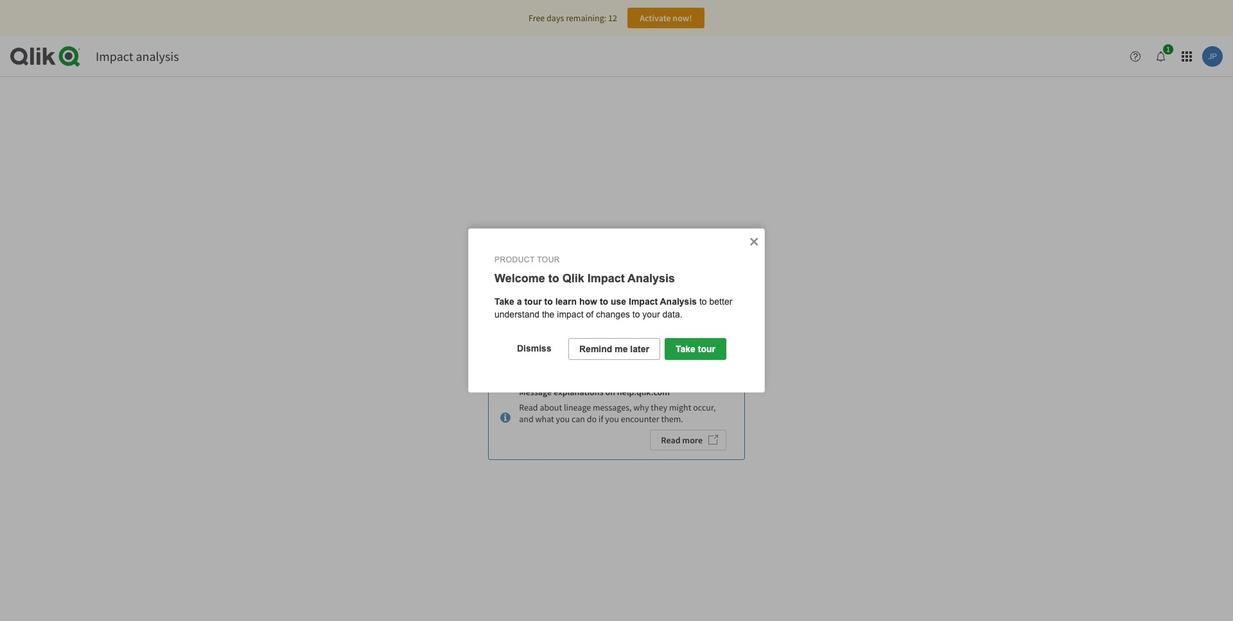 Task type: locate. For each thing, give the bounding box(es) containing it.
take inside take tour button
[[676, 344, 696, 355]]

any
[[590, 334, 604, 346]]

try
[[541, 334, 553, 346]]

why
[[633, 402, 649, 413]]

1 vertical spatial lineage
[[564, 402, 591, 413]]

tour right a at the top of page
[[524, 297, 542, 307]]

welcome to qlik impact analysis
[[495, 272, 675, 285]]

impact left analysis
[[96, 48, 133, 64]]

analysis up data.
[[660, 297, 697, 307]]

0 vertical spatial analysis
[[628, 272, 675, 285]]

later
[[630, 344, 649, 355]]

read more button
[[650, 430, 726, 451]]

impact up your
[[629, 297, 658, 307]]

read more
[[661, 434, 703, 446]]

me
[[615, 344, 628, 355]]

impact
[[557, 310, 584, 320]]

analysis up your
[[628, 272, 675, 285]]

analysis
[[136, 48, 179, 64]]

occur,
[[693, 402, 716, 413]]

to right try
[[555, 334, 563, 346]]

to
[[548, 272, 559, 285], [544, 297, 553, 307], [600, 297, 608, 307], [699, 297, 707, 307], [632, 310, 640, 320], [555, 334, 563, 346], [650, 334, 658, 346]]

tour
[[524, 297, 542, 307], [698, 344, 715, 355]]

free days remaining: 12
[[529, 12, 617, 24]]

no lineage data available try to reload any app related to this node.
[[541, 317, 697, 346]]

how
[[579, 297, 597, 307]]

2 you from the left
[[605, 413, 619, 425]]

remind me later button
[[568, 339, 660, 360]]

activate now!
[[640, 12, 692, 24]]

lineage up any
[[578, 317, 610, 330]]

take tour button
[[665, 339, 726, 360]]

1 vertical spatial read
[[661, 434, 680, 446]]

impact
[[96, 48, 133, 64], [587, 272, 625, 285], [629, 297, 658, 307]]

on
[[605, 386, 615, 398]]

0 vertical spatial lineage
[[578, 317, 610, 330]]

1 horizontal spatial read
[[661, 434, 680, 446]]

1 horizontal spatial take
[[676, 344, 696, 355]]

now!
[[673, 12, 692, 24]]

1 vertical spatial impact
[[587, 272, 625, 285]]

1 horizontal spatial you
[[605, 413, 619, 425]]

and
[[519, 413, 534, 425]]

0 horizontal spatial take
[[495, 297, 514, 307]]

2 vertical spatial impact
[[629, 297, 658, 307]]

you
[[556, 413, 570, 425], [605, 413, 619, 425]]

to left this on the bottom right of page
[[650, 334, 658, 346]]

1 horizontal spatial impact
[[587, 272, 625, 285]]

messages,
[[593, 402, 632, 413]]

take right this on the bottom right of page
[[676, 344, 696, 355]]

remind
[[579, 344, 612, 355]]

to up the
[[544, 297, 553, 307]]

what
[[535, 413, 554, 425]]

you left 'can'
[[556, 413, 570, 425]]

take tour
[[676, 344, 715, 355]]

take left a at the top of page
[[495, 297, 514, 307]]

message explanations on help.qlik.com read about lineage messages, why they might occur, and what you can do if you encounter them.
[[519, 386, 716, 425]]

you right if
[[605, 413, 619, 425]]

0 vertical spatial read
[[519, 402, 538, 413]]

alert
[[488, 375, 745, 460]]

this
[[660, 334, 674, 346]]

lineage
[[578, 317, 610, 330], [564, 402, 591, 413]]

1 vertical spatial take
[[676, 344, 696, 355]]

help.qlik.com
[[617, 386, 670, 398]]

understand
[[495, 310, 540, 320]]

qlik
[[562, 272, 584, 285]]

activate now! link
[[627, 8, 705, 28]]

analysis
[[628, 272, 675, 285], [660, 297, 697, 307]]

read
[[519, 402, 538, 413], [661, 434, 680, 446]]

read inside the "message explanations on help.qlik.com read about lineage messages, why they might occur, and what you can do if you encounter them."
[[519, 402, 538, 413]]

changes
[[596, 310, 630, 320]]

encounter
[[621, 413, 659, 425]]

0 horizontal spatial impact
[[96, 48, 133, 64]]

might
[[669, 402, 691, 413]]

them.
[[661, 413, 683, 425]]

take for take a tour to learn how to use impact analysis
[[495, 297, 514, 307]]

0 horizontal spatial tour
[[524, 297, 542, 307]]

0 vertical spatial impact
[[96, 48, 133, 64]]

0 vertical spatial take
[[495, 297, 514, 307]]

they
[[651, 402, 667, 413]]

1 vertical spatial tour
[[698, 344, 715, 355]]

lineage down explanations at left bottom
[[564, 402, 591, 413]]

1 you from the left
[[556, 413, 570, 425]]

read down message at the left of page
[[519, 402, 538, 413]]

0 horizontal spatial read
[[519, 402, 538, 413]]

1 horizontal spatial tour
[[698, 344, 715, 355]]

take
[[495, 297, 514, 307], [676, 344, 696, 355]]

0 horizontal spatial you
[[556, 413, 570, 425]]

impact up take a tour to learn how to use impact analysis
[[587, 272, 625, 285]]

available
[[634, 317, 674, 330]]

tour right node.
[[698, 344, 715, 355]]

node.
[[676, 334, 697, 346]]

dismiss
[[517, 344, 552, 354]]

explanations
[[554, 386, 604, 398]]

tour
[[537, 256, 560, 265]]

read down them. on the right bottom of the page
[[661, 434, 680, 446]]

more
[[682, 434, 703, 446]]

do
[[587, 413, 597, 425]]

impact analysis element
[[96, 48, 179, 64]]

the
[[542, 310, 555, 320]]



Task type: describe. For each thing, give the bounding box(es) containing it.
a
[[517, 297, 522, 307]]

no
[[564, 317, 576, 330]]

impact analysis
[[96, 48, 179, 64]]

take a tour to learn how to use impact analysis
[[495, 297, 697, 307]]

free
[[529, 12, 545, 24]]

alert containing message explanations on help.qlik.com
[[488, 375, 745, 460]]

0 vertical spatial tour
[[524, 297, 542, 307]]

1 vertical spatial analysis
[[660, 297, 697, 307]]

to left 'use'
[[600, 297, 608, 307]]

welcome
[[495, 272, 545, 285]]

your
[[642, 310, 660, 320]]

take for take tour
[[676, 344, 696, 355]]

× product tour
[[495, 232, 759, 265]]

tour inside take tour button
[[698, 344, 715, 355]]

remind me later
[[579, 344, 649, 355]]

product
[[495, 256, 535, 265]]

related
[[622, 334, 649, 346]]

to left your
[[632, 310, 640, 320]]

of
[[586, 310, 594, 320]]

dismiss button
[[507, 339, 562, 359]]

12
[[608, 12, 617, 24]]

learn
[[555, 297, 577, 307]]

about
[[540, 402, 562, 413]]

reload
[[564, 334, 588, 346]]

better
[[709, 297, 732, 307]]

×
[[750, 232, 759, 250]]

days
[[547, 12, 564, 24]]

activate
[[640, 12, 671, 24]]

2 horizontal spatial impact
[[629, 297, 658, 307]]

remaining:
[[566, 12, 606, 24]]

to better understand the impact of changes to your data.
[[495, 297, 735, 320]]

to down tour
[[548, 272, 559, 285]]

data.
[[662, 310, 682, 320]]

can
[[572, 413, 585, 425]]

lineage inside the "message explanations on help.qlik.com read about lineage messages, why they might occur, and what you can do if you encounter them."
[[564, 402, 591, 413]]

use
[[611, 297, 626, 307]]

× dialog
[[468, 229, 765, 393]]

message
[[519, 386, 552, 398]]

lineage inside no lineage data available try to reload any app related to this node.
[[578, 317, 610, 330]]

data
[[612, 317, 632, 330]]

app
[[606, 334, 620, 346]]

to left better
[[699, 297, 707, 307]]

if
[[599, 413, 603, 425]]

read inside button
[[661, 434, 680, 446]]

× button
[[750, 232, 759, 250]]



Task type: vqa. For each thing, say whether or not it's contained in the screenshot.
the rightmost Read
yes



